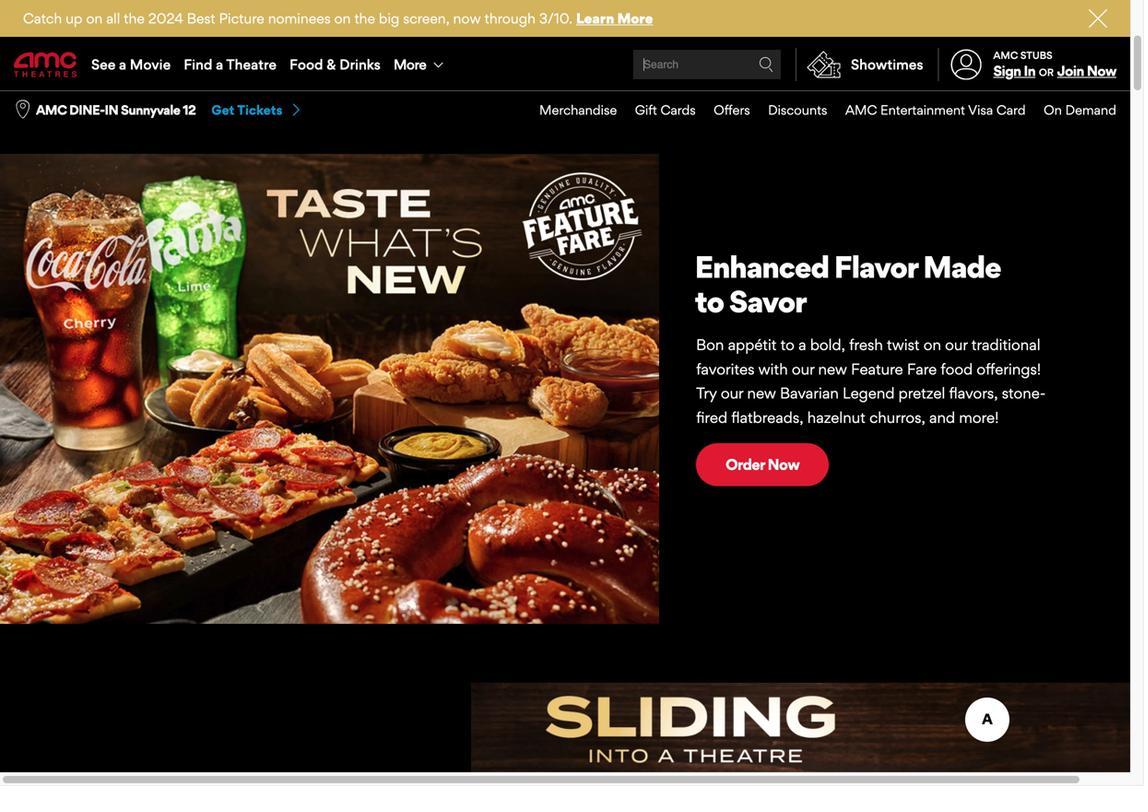 Task type: locate. For each thing, give the bounding box(es) containing it.
to up bon
[[695, 283, 724, 320]]

find a theatre link
[[177, 39, 283, 90]]

with
[[759, 360, 788, 378]]

new
[[818, 360, 847, 378], [747, 384, 776, 403]]

3/10.
[[539, 10, 573, 27]]

to up with
[[781, 336, 795, 354]]

amc for in
[[36, 102, 67, 118]]

amc down showtimes link at the top right
[[846, 102, 877, 118]]

amc dine-in sunnyvale 12
[[36, 102, 196, 118]]

0 vertical spatial new
[[818, 360, 847, 378]]

made
[[923, 249, 1001, 285]]

feature fare updates image
[[0, 154, 659, 624]]

discounts
[[768, 102, 828, 118]]

now
[[82, 50, 112, 67], [1087, 62, 1117, 79], [768, 456, 800, 474]]

menu down showtimes image
[[521, 91, 1117, 129]]

more button
[[387, 39, 454, 90]]

menu containing more
[[0, 39, 1130, 90]]

catch up on all the 2024 best picture nominees on the big screen, now through 3/10. learn more
[[23, 10, 653, 27]]

try
[[696, 384, 717, 403]]

0 vertical spatial our
[[945, 336, 968, 354]]

1 vertical spatial order now link
[[696, 444, 829, 486]]

pretzel
[[899, 384, 945, 403]]

0 vertical spatial order now
[[43, 50, 112, 67]]

2 vertical spatial our
[[721, 384, 743, 403]]

0 vertical spatial order
[[43, 50, 80, 67]]

a inside "link"
[[119, 56, 126, 73]]

1 horizontal spatial our
[[792, 360, 815, 378]]

close this dialog image
[[1098, 716, 1117, 735]]

amc up sign
[[994, 49, 1018, 61]]

movie
[[130, 56, 171, 73]]

in
[[105, 102, 118, 118]]

bon appétit to a bold, fresh twist on our traditional favorites with our new feature fare food offerings! try our new bavarian legend pretzel flavors, stone- fired flatbreads, hazelnut churros, and more!
[[696, 336, 1046, 427]]

gift cards link
[[617, 91, 696, 129]]

amc dine-in sunnyvale 12 button
[[36, 101, 196, 119]]

showtimes
[[851, 56, 924, 73]]

food & drinks
[[290, 56, 381, 73]]

0 horizontal spatial new
[[747, 384, 776, 403]]

amc logo image
[[14, 52, 78, 77], [14, 52, 78, 77]]

user profile image
[[940, 49, 992, 80]]

the right all
[[124, 10, 145, 27]]

legend
[[843, 384, 895, 403]]

0 horizontal spatial order
[[43, 50, 80, 67]]

0 horizontal spatial the
[[124, 10, 145, 27]]

stone-
[[1002, 384, 1046, 403]]

order now down flatbreads, at the right of the page
[[726, 456, 800, 474]]

our up bavarian
[[792, 360, 815, 378]]

order now down up
[[43, 50, 112, 67]]

now down all
[[82, 50, 112, 67]]

join
[[1057, 62, 1084, 79]]

new down bold,
[[818, 360, 847, 378]]

2 horizontal spatial a
[[799, 336, 807, 354]]

a left bold,
[[799, 336, 807, 354]]

feature fare image
[[0, 0, 1130, 124]]

appétit
[[728, 336, 777, 354]]

2 horizontal spatial our
[[945, 336, 968, 354]]

the
[[124, 10, 145, 27], [354, 10, 375, 27]]

0 horizontal spatial order now
[[43, 50, 112, 67]]

offers
[[714, 102, 750, 118]]

tickets
[[237, 102, 283, 118]]

join now button
[[1057, 62, 1117, 79]]

to inside bon appétit to a bold, fresh twist on our traditional favorites with our new feature fare food offerings! try our new bavarian legend pretzel flavors, stone- fired flatbreads, hazelnut churros, and more!
[[781, 336, 795, 354]]

0 horizontal spatial order now link
[[14, 38, 142, 79]]

1 horizontal spatial the
[[354, 10, 375, 27]]

&
[[327, 56, 336, 73]]

1 vertical spatial to
[[781, 336, 795, 354]]

1 horizontal spatial to
[[781, 336, 795, 354]]

gift
[[635, 102, 657, 118]]

flavor
[[834, 249, 918, 285]]

1 vertical spatial more
[[394, 56, 426, 73]]

menu up "merchandise" link
[[0, 39, 1130, 90]]

dialog
[[0, 0, 1144, 787]]

find a theatre
[[184, 56, 277, 73]]

amc left dine-
[[36, 102, 67, 118]]

1 vertical spatial order
[[726, 456, 765, 474]]

gift cards
[[635, 102, 696, 118]]

a right the "see"
[[119, 56, 126, 73]]

0 horizontal spatial amc
[[36, 102, 67, 118]]

offerings!
[[977, 360, 1041, 378]]

order now link down flatbreads, at the right of the page
[[696, 444, 829, 486]]

traditional
[[972, 336, 1041, 354]]

order now
[[43, 50, 112, 67], [726, 456, 800, 474]]

1 horizontal spatial amc
[[846, 102, 877, 118]]

savor
[[729, 283, 806, 320]]

a
[[119, 56, 126, 73], [216, 56, 223, 73], [799, 336, 807, 354]]

more right 'learn'
[[617, 10, 653, 27]]

order now link down up
[[14, 38, 142, 79]]

now right join
[[1087, 62, 1117, 79]]

amc inside "button"
[[36, 102, 67, 118]]

menu
[[0, 39, 1130, 90], [521, 91, 1117, 129]]

1 horizontal spatial order now
[[726, 456, 800, 474]]

see a movie
[[91, 56, 171, 73]]

on
[[86, 10, 103, 27], [334, 10, 351, 27], [924, 336, 941, 354]]

on right nominees
[[334, 10, 351, 27]]

0 horizontal spatial more
[[394, 56, 426, 73]]

2 horizontal spatial now
[[1087, 62, 1117, 79]]

amc inside "amc stubs sign in or join now"
[[994, 49, 1018, 61]]

and
[[929, 408, 955, 427]]

1 vertical spatial order now
[[726, 456, 800, 474]]

1 horizontal spatial new
[[818, 360, 847, 378]]

picture
[[219, 10, 264, 27]]

amc stubs sign in or join now
[[994, 49, 1117, 79]]

0 vertical spatial menu
[[0, 39, 1130, 90]]

0 horizontal spatial a
[[119, 56, 126, 73]]

order down up
[[43, 50, 80, 67]]

order
[[43, 50, 80, 67], [726, 456, 765, 474]]

big
[[379, 10, 400, 27]]

1 vertical spatial menu
[[521, 91, 1117, 129]]

amc entertainment visa card
[[846, 102, 1026, 118]]

a right the find
[[216, 56, 223, 73]]

our up food
[[945, 336, 968, 354]]

twist
[[887, 336, 920, 354]]

now inside "amc stubs sign in or join now"
[[1087, 62, 1117, 79]]

discounts link
[[750, 91, 828, 129]]

flatbreads,
[[731, 408, 804, 427]]

new up flatbreads, at the right of the page
[[747, 384, 776, 403]]

our
[[945, 336, 968, 354], [792, 360, 815, 378], [721, 384, 743, 403]]

1 horizontal spatial on
[[334, 10, 351, 27]]

submit search icon image
[[759, 57, 774, 72]]

0 vertical spatial more
[[617, 10, 653, 27]]

the left big
[[354, 10, 375, 27]]

dine-
[[69, 102, 105, 118]]

on left all
[[86, 10, 103, 27]]

1 horizontal spatial now
[[768, 456, 800, 474]]

enhanced
[[695, 249, 829, 285]]

our down the favorites
[[721, 384, 743, 403]]

on demand link
[[1026, 91, 1117, 129]]

now down flatbreads, at the right of the page
[[768, 456, 800, 474]]

see a movie link
[[85, 39, 177, 90]]

find
[[184, 56, 213, 73]]

more down screen,
[[394, 56, 426, 73]]

2 horizontal spatial on
[[924, 336, 941, 354]]

amc for visa
[[846, 102, 877, 118]]

on up fare
[[924, 336, 941, 354]]

2 horizontal spatial amc
[[994, 49, 1018, 61]]

visa
[[968, 102, 993, 118]]

1 horizontal spatial a
[[216, 56, 223, 73]]

order down flatbreads, at the right of the page
[[726, 456, 765, 474]]

0 vertical spatial to
[[695, 283, 724, 320]]

more
[[617, 10, 653, 27], [394, 56, 426, 73]]

amc
[[994, 49, 1018, 61], [846, 102, 877, 118], [36, 102, 67, 118]]

1 horizontal spatial order now link
[[696, 444, 829, 486]]

0 horizontal spatial to
[[695, 283, 724, 320]]

order now link
[[14, 38, 142, 79], [696, 444, 829, 486]]

merchandise
[[539, 102, 617, 118]]



Task type: vqa. For each thing, say whether or not it's contained in the screenshot.
the top Order
yes



Task type: describe. For each thing, give the bounding box(es) containing it.
offers link
[[696, 91, 750, 129]]

1 vertical spatial new
[[747, 384, 776, 403]]

food
[[290, 56, 323, 73]]

fare
[[907, 360, 937, 378]]

learn
[[576, 10, 614, 27]]

favorites
[[696, 360, 755, 378]]

hazelnut
[[808, 408, 866, 427]]

a inside bon appétit to a bold, fresh twist on our traditional favorites with our new feature fare food offerings! try our new bavarian legend pretzel flavors, stone- fired flatbreads, hazelnut churros, and more!
[[799, 336, 807, 354]]

stubs
[[1021, 49, 1053, 61]]

sign
[[994, 62, 1021, 79]]

demand
[[1066, 102, 1117, 118]]

1 horizontal spatial more
[[617, 10, 653, 27]]

screen,
[[403, 10, 450, 27]]

drinks
[[339, 56, 381, 73]]

0 horizontal spatial our
[[721, 384, 743, 403]]

entertainment
[[881, 102, 965, 118]]

best
[[187, 10, 215, 27]]

food & drinks link
[[283, 39, 387, 90]]

on inside bon appétit to a bold, fresh twist on our traditional favorites with our new feature fare food offerings! try our new bavarian legend pretzel flavors, stone- fired flatbreads, hazelnut churros, and more!
[[924, 336, 941, 354]]

0 horizontal spatial now
[[82, 50, 112, 67]]

1 horizontal spatial order
[[726, 456, 765, 474]]

through
[[485, 10, 536, 27]]

all
[[106, 10, 120, 27]]

nominees
[[268, 10, 331, 27]]

showtimes link
[[796, 48, 924, 81]]

get
[[211, 102, 235, 118]]

showtimes image
[[797, 48, 851, 81]]

search the AMC website text field
[[641, 58, 759, 71]]

bon
[[696, 336, 724, 354]]

or
[[1039, 67, 1054, 79]]

learn more link
[[576, 10, 653, 27]]

menu containing merchandise
[[521, 91, 1117, 129]]

see
[[91, 56, 116, 73]]

in
[[1024, 62, 1036, 79]]

2024
[[148, 10, 183, 27]]

cards
[[661, 102, 696, 118]]

fresh
[[849, 336, 883, 354]]

amc entertainment visa card link
[[828, 91, 1026, 129]]

1 the from the left
[[124, 10, 145, 27]]

churros,
[[870, 408, 926, 427]]

get tickets link
[[211, 102, 303, 119]]

card
[[997, 102, 1026, 118]]

now
[[453, 10, 481, 27]]

1 vertical spatial our
[[792, 360, 815, 378]]

more!
[[959, 408, 999, 427]]

merchandise link
[[521, 91, 617, 129]]

fired
[[696, 408, 728, 427]]

flavors,
[[949, 384, 998, 403]]

bavarian
[[780, 384, 839, 403]]

sign in button
[[994, 62, 1036, 79]]

catch
[[23, 10, 62, 27]]

amc for sign
[[994, 49, 1018, 61]]

bold,
[[810, 336, 845, 354]]

2 the from the left
[[354, 10, 375, 27]]

up
[[66, 10, 82, 27]]

sunnyvale
[[121, 102, 180, 118]]

on
[[1044, 102, 1062, 118]]

0 vertical spatial order now link
[[14, 38, 142, 79]]

12
[[183, 102, 196, 118]]

more inside more button
[[394, 56, 426, 73]]

0 horizontal spatial on
[[86, 10, 103, 27]]

food
[[941, 360, 973, 378]]

get tickets
[[211, 102, 283, 118]]

on demand
[[1044, 102, 1117, 118]]

theatre
[[226, 56, 277, 73]]

a for movie
[[119, 56, 126, 73]]

sign in or join amc stubs element
[[938, 39, 1117, 90]]

a for theatre
[[216, 56, 223, 73]]

to inside the enhanced flavor made to savor
[[695, 283, 724, 320]]

feature
[[851, 360, 903, 378]]

enhanced flavor made to savor
[[695, 249, 1001, 320]]



